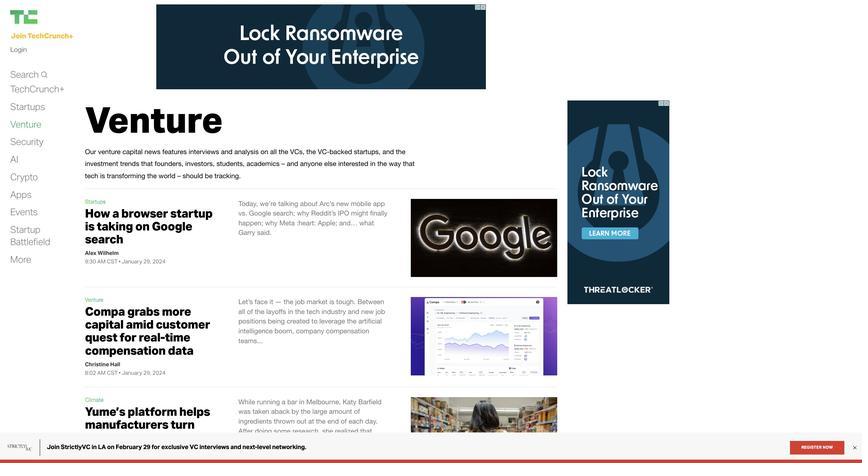 Task type: describe. For each thing, give the bounding box(es) containing it.
apps link
[[10, 189, 32, 201]]

29, inside venture compa grabs more capital amid customer quest for real-time compensation data christine hall 8:02 am cst • january 29, 2024
[[144, 370, 151, 377]]

australia
[[239, 437, 265, 445]]

1 vertical spatial venture link
[[85, 297, 103, 303]]

photo of woman from the back pushing her grocery cart through an aisle filled with food products. image
[[411, 398, 558, 464]]

grabs
[[127, 304, 160, 319]]

the left 'artificial'
[[347, 318, 357, 326]]

tech inside "let's face it — the job market is tough. between all of the layoffs in the tech industry and new job positions being created to leverage the artificial intelligence boom, company compensation teams..."
[[307, 308, 320, 316]]

29, inside startups how a browser startup is taking on google search alex wilhelm 9:30 am cst • january 29, 2024
[[144, 258, 151, 265]]

christine
[[85, 361, 109, 368]]

industry
[[322, 308, 346, 316]]

climate yume's platform helps manufacturers turn potential food waste into money
[[85, 397, 210, 458]]

startup battlefield
[[10, 224, 50, 248]]

join techcrunch +
[[11, 31, 73, 41]]

events link
[[10, 206, 38, 218]]

battlefield
[[10, 236, 50, 248]]

might
[[351, 210, 368, 217]]

realized
[[335, 428, 359, 435]]

barfield
[[359, 398, 382, 406]]

ipo
[[338, 210, 349, 217]]

boom,
[[275, 327, 294, 335]]

techcrunch image
[[10, 10, 37, 24]]

• inside venture compa grabs more capital amid customer quest for real-time compensation data christine hall 8:02 am cst • january 29, 2024
[[119, 370, 121, 377]]

aback
[[271, 408, 290, 416]]

on inside our venture capital news features interviews and analysis on all the vcs, the vc-backed startups, and the investment trends that founders, investors, students, academics – and anyone else interested in the way that tech is transforming the world – should be tracking.
[[261, 148, 268, 156]]

the up anyone
[[307, 148, 316, 156]]

venture
[[98, 148, 121, 156]]

produces...
[[267, 437, 301, 445]]

crypto link
[[10, 171, 38, 183]]

is inside "let's face it — the job market is tough. between all of the layoffs in the tech industry and new job positions being created to leverage the artificial intelligence boom, company compensation teams..."
[[330, 298, 335, 306]]

ai link
[[10, 153, 18, 166]]

taking
[[97, 219, 133, 234]]

real-
[[139, 330, 165, 345]]

end
[[328, 418, 339, 426]]

compa grabs more capital amid customer quest for real-time compensation data link
[[85, 304, 210, 358]]

yume's
[[85, 405, 125, 420]]

events
[[10, 206, 38, 218]]

0 vertical spatial advertisement element
[[156, 4, 486, 89]]

2 horizontal spatial that
[[403, 160, 415, 168]]

else
[[324, 160, 337, 168]]

yume's platform helps manufacturers turn potential food waste into money link
[[85, 405, 210, 458]]

and inside "let's face it — the job market is tough. between all of the layoffs in the tech industry and new job positions being created to leverage the artificial intelligence boom, company compensation teams..."
[[348, 308, 360, 316]]

capital inside venture compa grabs more capital amid customer quest for real-time compensation data christine hall 8:02 am cst • january 29, 2024
[[85, 317, 124, 332]]

is inside our venture capital news features interviews and analysis on all the vcs, the vc-backed startups, and the investment trends that founders, investors, students, academics – and anyone else interested in the way that tech is transforming the world – should be tracking.
[[100, 172, 105, 180]]

• inside startups how a browser startup is taking on google search alex wilhelm 9:30 am cst • january 29, 2024
[[119, 258, 121, 265]]

1 vertical spatial job
[[376, 308, 385, 316]]

positions
[[239, 318, 266, 326]]

interested
[[338, 160, 369, 168]]

startups,
[[354, 148, 381, 156]]

while running a bar in melbourne, katy barfield was taken aback by the large amount of ingredients thrown out at the end of each day. after doing some research, she realized that australia produces...
[[239, 398, 382, 445]]

alex
[[85, 250, 96, 257]]

vcs,
[[290, 148, 305, 156]]

she
[[323, 428, 333, 435]]

tough.
[[336, 298, 356, 306]]

+
[[69, 32, 73, 41]]

and up way at the left top of the page
[[383, 148, 394, 156]]

quest
[[85, 330, 117, 345]]

after
[[239, 428, 253, 435]]

techcrunch
[[28, 31, 69, 40]]

8:02
[[85, 370, 96, 377]]

christine hall link
[[85, 361, 120, 368]]

login
[[10, 45, 27, 54]]

startup battlefield link
[[10, 224, 50, 248]]

venture inside venture compa grabs more capital amid customer quest for real-time compensation data christine hall 8:02 am cst • january 29, 2024
[[85, 297, 103, 303]]

students,
[[217, 160, 245, 168]]

reddit's
[[311, 210, 336, 217]]

manufacturers
[[85, 418, 168, 432]]

backed
[[330, 148, 352, 156]]

startup
[[170, 206, 213, 221]]

0 horizontal spatial that
[[141, 160, 153, 168]]

analysis
[[235, 148, 259, 156]]

investors,
[[185, 160, 215, 168]]

tracking.
[[215, 172, 241, 180]]

founders,
[[155, 160, 184, 168]]

january inside startups how a browser startup is taking on google search alex wilhelm 9:30 am cst • january 29, 2024
[[122, 258, 142, 265]]

1 vertical spatial of
[[354, 408, 360, 416]]

platform
[[128, 405, 177, 420]]

layoffs
[[266, 308, 286, 316]]

on inside startups how a browser startup is taking on google search alex wilhelm 9:30 am cst • january 29, 2024
[[135, 219, 150, 234]]

venture compa grabs more capital amid customer quest for real-time compensation data christine hall 8:02 am cst • january 29, 2024
[[85, 297, 210, 377]]

apple;
[[318, 219, 338, 227]]

artificial
[[359, 318, 382, 326]]

teams...
[[239, 337, 263, 345]]

am inside startups how a browser startup is taking on google search alex wilhelm 9:30 am cst • january 29, 2024
[[97, 258, 106, 265]]

was
[[239, 408, 251, 416]]

compa, compensation, data image
[[411, 298, 558, 376]]

startups for startups how a browser startup is taking on google search alex wilhelm 9:30 am cst • january 29, 2024
[[85, 199, 106, 205]]

transforming
[[107, 172, 145, 180]]

to
[[312, 318, 318, 326]]

and…
[[339, 219, 358, 227]]

0 horizontal spatial venture link
[[10, 118, 41, 130]]

bar
[[287, 398, 297, 406]]

mobile
[[351, 200, 372, 208]]

said.
[[257, 229, 272, 237]]

money
[[110, 443, 148, 458]]

our venture capital news features interviews and analysis on all the vcs, the vc-backed startups, and the investment trends that founders, investors, students, academics – and anyone else interested in the way that tech is transforming the world – should be tracking.
[[85, 148, 415, 180]]

for
[[120, 330, 136, 345]]

the up way at the left top of the page
[[396, 148, 406, 156]]

world
[[159, 172, 176, 180]]

let's
[[239, 298, 253, 306]]

turn
[[171, 418, 195, 432]]

the left 'vcs,' on the left of the page
[[279, 148, 288, 156]]

the left world
[[147, 172, 157, 180]]

is inside startups how a browser startup is taking on google search alex wilhelm 9:30 am cst • january 29, 2024
[[85, 219, 95, 234]]

into
[[85, 443, 107, 458]]

apps
[[10, 189, 32, 200]]

venture up security
[[10, 118, 41, 130]]

capital inside our venture capital news features interviews and analysis on all the vcs, the vc-backed startups, and the investment trends that founders, investors, students, academics – and anyone else interested in the way that tech is transforming the world – should be tracking.
[[123, 148, 143, 156]]

amount
[[329, 408, 352, 416]]

venture up news
[[85, 97, 223, 142]]

leverage
[[320, 318, 345, 326]]

techcrunch+
[[10, 83, 65, 95]]



Task type: vqa. For each thing, say whether or not it's contained in the screenshot.
About Startup Battlefield
no



Task type: locate. For each thing, give the bounding box(es) containing it.
the right —
[[284, 298, 294, 306]]

0 vertical spatial a
[[112, 206, 119, 221]]

that down news
[[141, 160, 153, 168]]

new inside today, we're talking about arc's new mobile app vs. google search; why reddit's ipo might finally happen; why meta :heart: apple; and… what garry said.
[[337, 200, 349, 208]]

startups inside startups how a browser startup is taking on google search alex wilhelm 9:30 am cst • january 29, 2024
[[85, 199, 106, 205]]

– right academics
[[282, 160, 285, 168]]

cst
[[107, 258, 118, 265], [107, 370, 118, 377]]

in inside "let's face it — the job market is tough. between all of the layoffs in the tech industry and new job positions being created to leverage the artificial intelligence boom, company compensation teams..."
[[288, 308, 293, 316]]

should
[[183, 172, 203, 180]]

0 horizontal spatial compensation
[[85, 343, 166, 358]]

all up academics
[[270, 148, 277, 156]]

google inside startups how a browser startup is taking on google search alex wilhelm 9:30 am cst • january 29, 2024
[[152, 219, 192, 234]]

a for browser
[[112, 206, 119, 221]]

market
[[307, 298, 328, 306]]

– right world
[[177, 172, 181, 180]]

google inside today, we're talking about arc's new mobile app vs. google search; why reddit's ipo might finally happen; why meta :heart: apple; and… what garry said.
[[249, 210, 271, 217]]

1 horizontal spatial tech
[[307, 308, 320, 316]]

1 vertical spatial startups
[[85, 199, 106, 205]]

search image
[[40, 71, 48, 78]]

2 horizontal spatial in
[[370, 160, 376, 168]]

startups link up how
[[85, 199, 106, 205]]

1 horizontal spatial new
[[361, 308, 374, 316]]

1 horizontal spatial venture link
[[85, 297, 103, 303]]

0 vertical spatial venture link
[[10, 118, 41, 130]]

search
[[10, 68, 39, 80]]

0 vertical spatial job
[[295, 298, 305, 306]]

and up the students,
[[221, 148, 233, 156]]

a inside while running a bar in melbourne, katy barfield was taken aback by the large amount of ingredients thrown out at the end of each day. after doing some research, she realized that australia produces...
[[282, 398, 286, 406]]

investment
[[85, 160, 118, 168]]

:heart:
[[297, 219, 316, 227]]

venture up compa
[[85, 297, 103, 303]]

on
[[261, 148, 268, 156], [135, 219, 150, 234]]

0 vertical spatial on
[[261, 148, 268, 156]]

of inside "let's face it — the job market is tough. between all of the layoffs in the tech industry and new job positions being created to leverage the artificial intelligence boom, company compensation teams..."
[[247, 308, 253, 316]]

compa
[[85, 304, 125, 319]]

a right how
[[112, 206, 119, 221]]

how a browser startup is taking on google search link
[[85, 206, 213, 247]]

0 vertical spatial startups
[[10, 101, 45, 113]]

0 vertical spatial capital
[[123, 148, 143, 156]]

why up :heart:
[[297, 210, 310, 217]]

compensation inside "let's face it — the job market is tough. between all of the layoffs in the tech industry and new job positions being created to leverage the artificial intelligence boom, company compensation teams..."
[[326, 327, 370, 335]]

data
[[168, 343, 194, 358]]

0 vertical spatial is
[[100, 172, 105, 180]]

1 vertical spatial why
[[265, 219, 278, 227]]

arc's
[[320, 200, 335, 208]]

1 vertical spatial 2024
[[153, 370, 166, 377]]

9:30
[[85, 258, 96, 265]]

0 horizontal spatial is
[[85, 219, 95, 234]]

0 vertical spatial google
[[249, 210, 271, 217]]

today, we're talking about arc's new mobile app vs. google search; why reddit's ipo might finally happen; why meta :heart: apple; and… what garry said.
[[239, 200, 388, 237]]

time
[[165, 330, 190, 345]]

ai
[[10, 153, 18, 165]]

more
[[162, 304, 191, 319]]

0 vertical spatial new
[[337, 200, 349, 208]]

2024 inside startups how a browser startup is taking on google search alex wilhelm 9:30 am cst • january 29, 2024
[[153, 258, 166, 265]]

january
[[122, 258, 142, 265], [122, 370, 142, 377]]

let's face it — the job market is tough. between all of the layoffs in the tech industry and new job positions being created to leverage the artificial intelligence boom, company compensation teams...
[[239, 298, 385, 345]]

cst inside venture compa grabs more capital amid customer quest for real-time compensation data christine hall 8:02 am cst • january 29, 2024
[[107, 370, 118, 377]]

0 horizontal spatial tech
[[85, 172, 98, 180]]

0 horizontal spatial all
[[239, 308, 245, 316]]

1 vertical spatial advertisement element
[[568, 101, 670, 305]]

meta
[[280, 219, 295, 227]]

in up created
[[288, 308, 293, 316]]

all inside our venture capital news features interviews and analysis on all the vcs, the vc-backed startups, and the investment trends that founders, investors, students, academics – and anyone else interested in the way that tech is transforming the world – should be tracking.
[[270, 148, 277, 156]]

0 horizontal spatial startups
[[10, 101, 45, 113]]

new up 'artificial'
[[361, 308, 374, 316]]

0 vertical spatial of
[[247, 308, 253, 316]]

all down let's
[[239, 308, 245, 316]]

0 vertical spatial startups link
[[10, 101, 45, 113]]

1 horizontal spatial startups
[[85, 199, 106, 205]]

news
[[145, 148, 161, 156]]

0 horizontal spatial on
[[135, 219, 150, 234]]

0 vertical spatial tech
[[85, 172, 98, 180]]

2 vertical spatial of
[[341, 418, 347, 426]]

a inside startups how a browser startup is taking on google search alex wilhelm 9:30 am cst • january 29, 2024
[[112, 206, 119, 221]]

features
[[162, 148, 187, 156]]

security link
[[10, 136, 43, 148]]

on right 'taking'
[[135, 219, 150, 234]]

1 29, from the top
[[144, 258, 151, 265]]

1 horizontal spatial job
[[376, 308, 385, 316]]

1 vertical spatial •
[[119, 370, 121, 377]]

new up ipo
[[337, 200, 349, 208]]

startups down techcrunch+ link
[[10, 101, 45, 113]]

that down day.
[[361, 428, 372, 435]]

1 vertical spatial capital
[[85, 317, 124, 332]]

intelligence
[[239, 327, 273, 335]]

0 vertical spatial am
[[97, 258, 106, 265]]

0 vertical spatial •
[[119, 258, 121, 265]]

some
[[274, 428, 291, 435]]

1 vertical spatial am
[[97, 370, 106, 377]]

job
[[295, 298, 305, 306], [376, 308, 385, 316]]

interviews
[[189, 148, 219, 156]]

that inside while running a bar in melbourne, katy barfield was taken aback by the large amount of ingredients thrown out at the end of each day. after doing some research, she realized that australia produces...
[[361, 428, 372, 435]]

1 horizontal spatial advertisement element
[[568, 101, 670, 305]]

1 horizontal spatial in
[[299, 398, 305, 406]]

1 vertical spatial a
[[282, 398, 286, 406]]

compensation down "leverage" at the left of page
[[326, 327, 370, 335]]

and
[[221, 148, 233, 156], [383, 148, 394, 156], [287, 160, 298, 168], [348, 308, 360, 316]]

am down alex wilhelm link
[[97, 258, 106, 265]]

a
[[112, 206, 119, 221], [282, 398, 286, 406]]

compensation
[[326, 327, 370, 335], [85, 343, 166, 358]]

0 horizontal spatial a
[[112, 206, 119, 221]]

running
[[257, 398, 280, 406]]

in inside our venture capital news features interviews and analysis on all the vcs, the vc-backed startups, and the investment trends that founders, investors, students, academics – and anyone else interested in the way that tech is transforming the world – should be tracking.
[[370, 160, 376, 168]]

0 vertical spatial 29,
[[144, 258, 151, 265]]

search
[[85, 232, 123, 247]]

alex wilhelm link
[[85, 250, 119, 257]]

2 cst from the top
[[107, 370, 118, 377]]

katy
[[343, 398, 357, 406]]

in
[[370, 160, 376, 168], [288, 308, 293, 316], [299, 398, 305, 406]]

that
[[141, 160, 153, 168], [403, 160, 415, 168], [361, 428, 372, 435]]

• down hall
[[119, 370, 121, 377]]

of
[[247, 308, 253, 316], [354, 408, 360, 416], [341, 418, 347, 426]]

1 vertical spatial cst
[[107, 370, 118, 377]]

of up realized
[[341, 418, 347, 426]]

startups link down techcrunch+ link
[[10, 101, 45, 113]]

advertisement element
[[156, 4, 486, 89], [568, 101, 670, 305]]

1 horizontal spatial on
[[261, 148, 268, 156]]

the left way at the left top of the page
[[378, 160, 387, 168]]

2 vertical spatial in
[[299, 398, 305, 406]]

1 vertical spatial –
[[177, 172, 181, 180]]

cst down wilhelm
[[107, 258, 118, 265]]

1 horizontal spatial why
[[297, 210, 310, 217]]

a left bar
[[282, 398, 286, 406]]

trends
[[120, 160, 139, 168]]

1 vertical spatial tech
[[307, 308, 320, 316]]

join
[[11, 31, 26, 40]]

1 horizontal spatial of
[[341, 418, 347, 426]]

startups up how
[[85, 199, 106, 205]]

2 horizontal spatial of
[[354, 408, 360, 416]]

1 horizontal spatial is
[[100, 172, 105, 180]]

1 vertical spatial google
[[152, 219, 192, 234]]

cst inside startups how a browser startup is taking on google search alex wilhelm 9:30 am cst • january 29, 2024
[[107, 258, 118, 265]]

helps
[[179, 405, 210, 420]]

app
[[373, 200, 385, 208]]

today,
[[239, 200, 258, 208]]

the right 'by'
[[301, 408, 311, 416]]

face
[[255, 298, 268, 306]]

2 january from the top
[[122, 370, 142, 377]]

1 vertical spatial on
[[135, 219, 150, 234]]

startups how a browser startup is taking on google search alex wilhelm 9:30 am cst • january 29, 2024
[[85, 199, 213, 265]]

0 vertical spatial all
[[270, 148, 277, 156]]

1 vertical spatial in
[[288, 308, 293, 316]]

2 horizontal spatial is
[[330, 298, 335, 306]]

1 vertical spatial 29,
[[144, 370, 151, 377]]

0 vertical spatial 2024
[[153, 258, 166, 265]]

tech inside our venture capital news features interviews and analysis on all the vcs, the vc-backed startups, and the investment trends that founders, investors, students, academics – and anyone else interested in the way that tech is transforming the world – should be tracking.
[[85, 172, 98, 180]]

1 vertical spatial january
[[122, 370, 142, 377]]

compensation up hall
[[85, 343, 166, 358]]

• down wilhelm
[[119, 258, 121, 265]]

0 horizontal spatial –
[[177, 172, 181, 180]]

0 horizontal spatial in
[[288, 308, 293, 316]]

all inside "let's face it — the job market is tough. between all of the layoffs in the tech industry and new job positions being created to leverage the artificial intelligence boom, company compensation teams..."
[[239, 308, 245, 316]]

1 horizontal spatial that
[[361, 428, 372, 435]]

0 horizontal spatial of
[[247, 308, 253, 316]]

0 horizontal spatial why
[[265, 219, 278, 227]]

1 vertical spatial compensation
[[85, 343, 166, 358]]

in down "startups,"
[[370, 160, 376, 168]]

in right bar
[[299, 398, 305, 406]]

and down tough.
[[348, 308, 360, 316]]

cst down hall
[[107, 370, 118, 377]]

1 horizontal spatial –
[[282, 160, 285, 168]]

1 january from the top
[[122, 258, 142, 265]]

0 vertical spatial january
[[122, 258, 142, 265]]

research,
[[293, 428, 321, 435]]

0 horizontal spatial advertisement element
[[156, 4, 486, 89]]

vc-
[[318, 148, 330, 156]]

1 2024 from the top
[[153, 258, 166, 265]]

taken
[[253, 408, 269, 416]]

and down 'vcs,' on the left of the page
[[287, 160, 298, 168]]

potential
[[85, 430, 136, 445]]

1 am from the top
[[97, 258, 106, 265]]

1 • from the top
[[119, 258, 121, 265]]

that right way at the left top of the page
[[403, 160, 415, 168]]

anyone
[[300, 160, 322, 168]]

—
[[275, 298, 282, 306]]

climate
[[85, 397, 104, 404]]

garry
[[239, 229, 255, 237]]

venture link up security
[[10, 118, 41, 130]]

0 horizontal spatial new
[[337, 200, 349, 208]]

1 horizontal spatial google
[[249, 210, 271, 217]]

0 horizontal spatial job
[[295, 298, 305, 306]]

2 29, from the top
[[144, 370, 151, 377]]

it
[[270, 298, 273, 306]]

is down investment
[[100, 172, 105, 180]]

1 horizontal spatial compensation
[[326, 327, 370, 335]]

tech down investment
[[85, 172, 98, 180]]

browser
[[121, 206, 168, 221]]

0 vertical spatial compensation
[[326, 327, 370, 335]]

why
[[297, 210, 310, 217], [265, 219, 278, 227]]

what
[[360, 219, 374, 227]]

a for bar
[[282, 398, 286, 406]]

about
[[300, 200, 318, 208]]

2 vertical spatial is
[[330, 298, 335, 306]]

of up positions
[[247, 308, 253, 316]]

1 vertical spatial is
[[85, 219, 95, 234]]

doing
[[255, 428, 272, 435]]

the down face
[[255, 308, 265, 316]]

1 vertical spatial all
[[239, 308, 245, 316]]

2 2024 from the top
[[153, 370, 166, 377]]

1 horizontal spatial a
[[282, 398, 286, 406]]

startups for startups
[[10, 101, 45, 113]]

amid
[[126, 317, 154, 332]]

1 horizontal spatial startups link
[[85, 199, 106, 205]]

academics
[[247, 160, 280, 168]]

1 horizontal spatial all
[[270, 148, 277, 156]]

1 vertical spatial new
[[361, 308, 374, 316]]

why up said.
[[265, 219, 278, 227]]

am inside venture compa grabs more capital amid customer quest for real-time compensation data christine hall 8:02 am cst • january 29, 2024
[[97, 370, 106, 377]]

am down christine hall link
[[97, 370, 106, 377]]

1 vertical spatial startups link
[[85, 199, 106, 205]]

thrown
[[274, 418, 295, 426]]

search;
[[273, 210, 295, 217]]

venture link up compa
[[85, 297, 103, 303]]

google logo sign with white backlighting on dark background image
[[411, 199, 558, 278]]

wilhelm
[[98, 250, 119, 257]]

0 horizontal spatial google
[[152, 219, 192, 234]]

0 vertical spatial why
[[297, 210, 310, 217]]

venture link
[[10, 118, 41, 130], [85, 297, 103, 303]]

we're
[[260, 200, 277, 208]]

2024 inside venture compa grabs more capital amid customer quest for real-time compensation data christine hall 8:02 am cst • january 29, 2024
[[153, 370, 166, 377]]

0 vertical spatial in
[[370, 160, 376, 168]]

crypto
[[10, 171, 38, 183]]

job left "market"
[[295, 298, 305, 306]]

techcrunch link
[[10, 10, 78, 24]]

melbourne,
[[307, 398, 341, 406]]

january inside venture compa grabs more capital amid customer quest for real-time compensation data christine hall 8:02 am cst • january 29, 2024
[[122, 370, 142, 377]]

is left 'taking'
[[85, 219, 95, 234]]

0 vertical spatial –
[[282, 160, 285, 168]]

new inside "let's face it — the job market is tough. between all of the layoffs in the tech industry and new job positions being created to leverage the artificial intelligence boom, company compensation teams..."
[[361, 308, 374, 316]]

job down between
[[376, 308, 385, 316]]

on up academics
[[261, 148, 268, 156]]

2 am from the top
[[97, 370, 106, 377]]

compensation inside venture compa grabs more capital amid customer quest for real-time compensation data christine hall 8:02 am cst • january 29, 2024
[[85, 343, 166, 358]]

company
[[296, 327, 324, 335]]

at
[[309, 418, 314, 426]]

1 cst from the top
[[107, 258, 118, 265]]

tech up to
[[307, 308, 320, 316]]

0 horizontal spatial startups link
[[10, 101, 45, 113]]

in inside while running a bar in melbourne, katy barfield was taken aback by the large amount of ingredients thrown out at the end of each day. after doing some research, she realized that australia produces...
[[299, 398, 305, 406]]

2 • from the top
[[119, 370, 121, 377]]

is up industry
[[330, 298, 335, 306]]

the right at
[[316, 418, 326, 426]]

0 vertical spatial cst
[[107, 258, 118, 265]]

ingredients
[[239, 418, 272, 426]]

the up created
[[295, 308, 305, 316]]

of up each
[[354, 408, 360, 416]]



